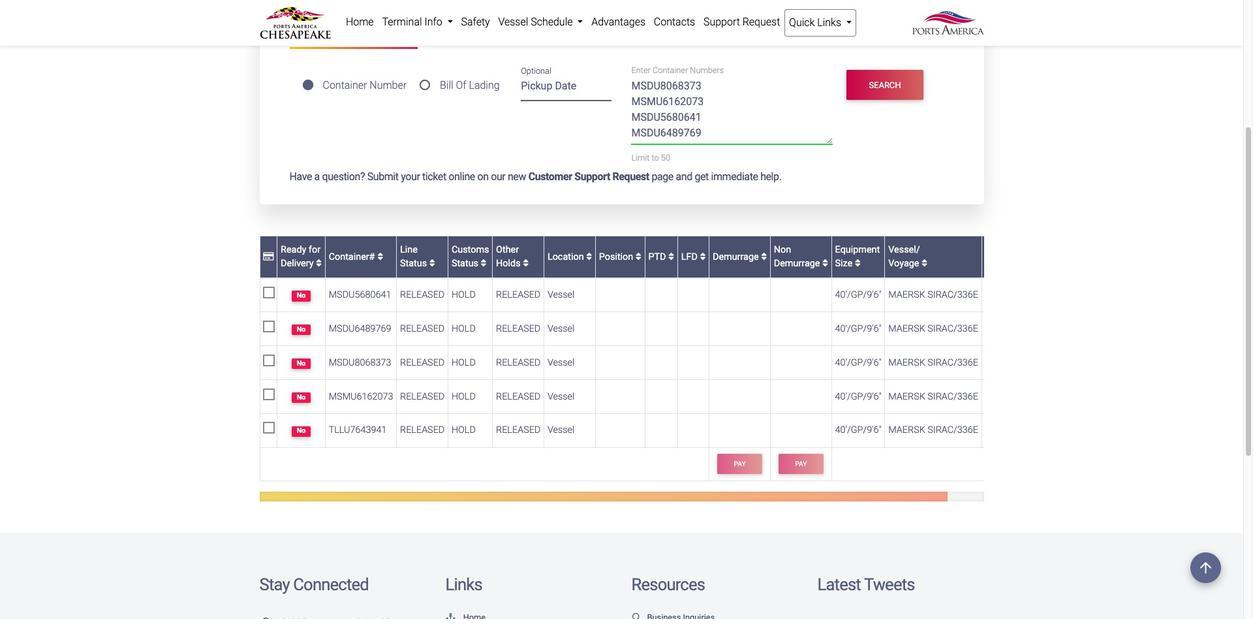 Task type: describe. For each thing, give the bounding box(es) containing it.
msdu5680641
[[329, 289, 391, 300]]

maersk for tllu7643941
[[889, 425, 926, 436]]

quick links
[[790, 16, 844, 29]]

maersk sirac/336e for msdu5680641
[[889, 289, 979, 300]]

40'/gp/9'6" for msdu6489769
[[836, 323, 882, 334]]

hold for msdu5680641
[[452, 289, 476, 300]]

terminal
[[382, 16, 422, 28]]

40'/gp/9'6" for msdu8068373
[[836, 357, 882, 368]]

non demurrage
[[774, 244, 823, 269]]

0 horizontal spatial demurrage
[[713, 251, 762, 262]]

equipment/cargo
[[862, 29, 939, 41]]

Optional text field
[[521, 75, 612, 101]]

home link
[[342, 9, 378, 35]]

customs status
[[452, 244, 489, 269]]

other holds
[[496, 244, 523, 269]]

sort image inside demurrage link
[[762, 252, 767, 261]]

location
[[548, 251, 587, 262]]

sirac/336e for msdu5680641
[[928, 289, 979, 300]]

breakbulk
[[433, 29, 477, 41]]

number
[[370, 79, 407, 92]]

customs
[[452, 244, 489, 255]]

breakbulk availability
[[433, 29, 526, 41]]

latest tweets
[[818, 575, 915, 594]]

quick links link
[[785, 9, 857, 37]]

reprint
[[706, 29, 738, 41]]

no for msdu6489769
[[297, 325, 306, 334]]

schedule
[[531, 16, 573, 28]]

msmu6162073
[[329, 391, 393, 402]]

and
[[676, 171, 693, 183]]

limit to 50
[[632, 153, 671, 163]]

terminal info link
[[378, 9, 457, 35]]

msdu8068373
[[329, 357, 391, 368]]

line
[[400, 244, 418, 255]]

submit
[[367, 171, 399, 183]]

customer support request link
[[529, 171, 650, 183]]

eir reprint link
[[674, 23, 802, 47]]

sort image right voyage
[[922, 259, 928, 268]]

tllu7643941
[[329, 425, 387, 436]]

of
[[456, 79, 467, 92]]

domestic
[[818, 29, 860, 41]]

bill of lading
[[440, 79, 500, 92]]

eir
[[690, 29, 704, 41]]

equipment
[[836, 244, 880, 255]]

sort image for ready for delivery
[[316, 259, 322, 268]]

msdu6489769
[[329, 323, 391, 334]]

advantages link
[[588, 9, 650, 35]]

0 vertical spatial request
[[743, 16, 781, 28]]

vessel for msdu6489769
[[548, 323, 575, 334]]

to
[[652, 153, 659, 163]]

1 vertical spatial container
[[653, 66, 688, 75]]

contacts link
[[650, 9, 700, 35]]

sort image inside ptd link
[[669, 252, 675, 261]]

support request
[[704, 16, 781, 28]]

maersk for msdu8068373
[[889, 357, 926, 368]]

availability for container availability
[[350, 29, 397, 41]]

have a question? submit your ticket online on our new customer support request page and get immediate help.
[[290, 171, 782, 183]]

container availability link
[[290, 23, 418, 49]]

anchor image
[[446, 614, 456, 619]]

sort image down customs
[[481, 259, 487, 268]]

lfd
[[682, 251, 700, 262]]

sirac/336e for msdu8068373
[[928, 357, 979, 368]]

safety
[[461, 16, 490, 28]]

bill
[[440, 79, 454, 92]]

vessel schedule link
[[494, 9, 588, 35]]

Enter Container Numbers text field
[[632, 78, 833, 144]]

new
[[508, 171, 526, 183]]

hold for msdu6489769
[[452, 323, 476, 334]]

lfd link
[[682, 251, 706, 262]]

support request link
[[700, 9, 785, 35]]

credit card image
[[263, 252, 274, 261]]

sort image for non demurrage
[[823, 259, 829, 268]]

page
[[652, 171, 674, 183]]

advantages
[[592, 16, 646, 28]]

numbers
[[690, 66, 724, 75]]

enter container numbers
[[632, 66, 724, 75]]

maersk sirac/336e for msdu8068373
[[889, 357, 979, 368]]

container#
[[329, 251, 378, 262]]

enter
[[632, 66, 651, 75]]

our
[[491, 171, 506, 183]]

sort image left customs status
[[430, 259, 435, 268]]

container number
[[323, 79, 407, 92]]

1 horizontal spatial support
[[704, 16, 740, 28]]

latest
[[818, 575, 861, 594]]

no for msdu5680641
[[297, 291, 306, 300]]

maersk for msdu6489769
[[889, 323, 926, 334]]

40'/gp/9'6" for msdu5680641
[[836, 289, 882, 300]]

demurrage link
[[713, 251, 767, 262]]

sort image inside container# link
[[378, 252, 383, 261]]

vessel for msmu6162073
[[548, 391, 575, 402]]

availability for breakbulk availability
[[479, 29, 526, 41]]

1 vertical spatial links
[[446, 575, 482, 594]]

question?
[[322, 171, 365, 183]]

stay connected
[[260, 575, 369, 594]]

domestic equipment/cargo link
[[802, 23, 954, 47]]

no for tllu7643941
[[297, 427, 306, 435]]

connected
[[293, 575, 369, 594]]

position link
[[599, 251, 642, 262]]

eir reprint
[[690, 29, 738, 41]]

search image
[[632, 614, 642, 619]]

50
[[661, 153, 671, 163]]

ready for delivery
[[281, 244, 321, 269]]

online
[[449, 171, 475, 183]]



Task type: locate. For each thing, give the bounding box(es) containing it.
size
[[836, 258, 853, 269]]

request down limit
[[613, 171, 650, 183]]

0 horizontal spatial support
[[575, 171, 611, 183]]

5 maersk sirac/336e from the top
[[889, 425, 979, 436]]

demurrage inside non demurrage
[[774, 258, 820, 269]]

ready
[[281, 244, 306, 255]]

no for msmu6162073
[[297, 393, 306, 401]]

sirac/336e
[[928, 289, 979, 300], [928, 323, 979, 334], [928, 357, 979, 368], [928, 391, 979, 402], [928, 425, 979, 436]]

resources
[[632, 575, 705, 594]]

3 40'/gp/9'6" from the top
[[836, 357, 882, 368]]

0 horizontal spatial status
[[400, 258, 427, 269]]

maersk
[[889, 289, 926, 300], [889, 323, 926, 334], [889, 357, 926, 368], [889, 391, 926, 402], [889, 425, 926, 436]]

sort image down for
[[316, 259, 322, 268]]

tweets
[[865, 575, 915, 594]]

terminal info
[[382, 16, 445, 28]]

sort image left demurrage link
[[700, 252, 706, 261]]

0 horizontal spatial availability
[[350, 29, 397, 41]]

support up reprint
[[704, 16, 740, 28]]

ticket
[[423, 171, 447, 183]]

no down delivery
[[297, 291, 306, 300]]

sirac/336e for tllu7643941
[[928, 425, 979, 436]]

breakbulk availability link
[[418, 23, 546, 47]]

sort image left 'non' at the top right of the page
[[762, 252, 767, 261]]

5 40'/gp/9'6" from the top
[[836, 425, 882, 436]]

vessel/ voyage
[[889, 244, 922, 269]]

sirac/336e for msmu6162073
[[928, 391, 979, 402]]

1 no from the top
[[297, 291, 306, 300]]

line status
[[400, 244, 430, 269]]

2 vertical spatial container
[[323, 79, 367, 92]]

1 availability from the left
[[350, 29, 397, 41]]

vessel for msdu8068373
[[548, 357, 575, 368]]

lading
[[469, 79, 500, 92]]

customer
[[529, 171, 572, 183]]

status for customs
[[452, 258, 479, 269]]

vessel for tllu7643941
[[548, 425, 575, 436]]

1 status from the left
[[400, 258, 427, 269]]

sort image left size
[[823, 259, 829, 268]]

no left msdu6489769
[[297, 325, 306, 334]]

2 status from the left
[[452, 258, 479, 269]]

1 maersk sirac/336e from the top
[[889, 289, 979, 300]]

no left msmu6162073
[[297, 393, 306, 401]]

sort image down equipment
[[855, 259, 861, 268]]

4 hold from the top
[[452, 391, 476, 402]]

status
[[400, 258, 427, 269], [452, 258, 479, 269]]

help.
[[761, 171, 782, 183]]

sort image right holds
[[523, 259, 529, 268]]

on
[[478, 171, 489, 183]]

domestic equipment/cargo
[[818, 29, 939, 41]]

1 hold from the top
[[452, 289, 476, 300]]

0 horizontal spatial request
[[613, 171, 650, 183]]

1 sirac/336e from the top
[[928, 289, 979, 300]]

container right the enter in the top of the page
[[653, 66, 688, 75]]

4 no from the top
[[297, 393, 306, 401]]

2 no from the top
[[297, 325, 306, 334]]

2 40'/gp/9'6" from the top
[[836, 323, 882, 334]]

home
[[346, 16, 374, 28]]

availability down safety
[[479, 29, 526, 41]]

location link
[[548, 251, 592, 262]]

sort image for equipment size
[[855, 259, 861, 268]]

3 maersk from the top
[[889, 357, 926, 368]]

sort image left ptd
[[636, 252, 642, 261]]

other
[[496, 244, 519, 255]]

sort image inside position link
[[636, 252, 642, 261]]

4 maersk sirac/336e from the top
[[889, 391, 979, 402]]

sort image for other holds
[[523, 259, 529, 268]]

equipment size
[[836, 244, 880, 269]]

support right the customer
[[575, 171, 611, 183]]

5 sirac/336e from the top
[[928, 425, 979, 436]]

go to top image
[[1191, 552, 1222, 583]]

maersk sirac/336e for msdu6489769
[[889, 323, 979, 334]]

immediate
[[711, 171, 759, 183]]

non
[[774, 244, 792, 255]]

0 horizontal spatial links
[[446, 575, 482, 594]]

ptd
[[649, 251, 669, 262]]

container for container availability
[[305, 29, 348, 41]]

availability
[[350, 29, 397, 41], [479, 29, 526, 41]]

no for msdu8068373
[[297, 359, 306, 367]]

container left number
[[323, 79, 367, 92]]

maersk sirac/336e
[[889, 289, 979, 300], [889, 323, 979, 334], [889, 357, 979, 368], [889, 391, 979, 402], [889, 425, 979, 436]]

3 hold from the top
[[452, 357, 476, 368]]

vessel for msdu5680641
[[548, 289, 575, 300]]

sort image left lfd
[[669, 252, 675, 261]]

1 40'/gp/9'6" from the top
[[836, 289, 882, 300]]

hold
[[452, 289, 476, 300], [452, 323, 476, 334], [452, 357, 476, 368], [452, 391, 476, 402], [452, 425, 476, 436]]

quick
[[790, 16, 815, 29]]

for
[[309, 244, 321, 255]]

have
[[290, 171, 312, 183]]

2 availability from the left
[[479, 29, 526, 41]]

status inside customs status
[[452, 258, 479, 269]]

status down customs
[[452, 258, 479, 269]]

4 maersk from the top
[[889, 391, 926, 402]]

1 horizontal spatial links
[[818, 16, 842, 29]]

container for container number
[[323, 79, 367, 92]]

sirac/336e for msdu6489769
[[928, 323, 979, 334]]

1 maersk from the top
[[889, 289, 926, 300]]

sort image left the line
[[378, 252, 383, 261]]

voyage
[[889, 258, 920, 269]]

status inside line status
[[400, 258, 427, 269]]

0 vertical spatial support
[[704, 16, 740, 28]]

container
[[305, 29, 348, 41], [653, 66, 688, 75], [323, 79, 367, 92]]

sort image
[[378, 252, 383, 261], [636, 252, 642, 261], [316, 259, 322, 268], [523, 259, 529, 268], [823, 259, 829, 268], [855, 259, 861, 268]]

limit
[[632, 153, 650, 163]]

links right quick
[[818, 16, 842, 29]]

search button
[[847, 70, 924, 100]]

2 hold from the top
[[452, 323, 476, 334]]

maersk sirac/336e for msmu6162073
[[889, 391, 979, 402]]

2 maersk sirac/336e from the top
[[889, 323, 979, 334]]

demurrage right lfd link
[[713, 251, 762, 262]]

0 vertical spatial container
[[305, 29, 348, 41]]

sort image left position on the top
[[587, 252, 592, 261]]

5 maersk from the top
[[889, 425, 926, 436]]

links up anchor icon
[[446, 575, 482, 594]]

status down the line
[[400, 258, 427, 269]]

maersk for msdu5680641
[[889, 289, 926, 300]]

contacts
[[654, 16, 696, 28]]

1 vertical spatial request
[[613, 171, 650, 183]]

no left tllu7643941
[[297, 427, 306, 435]]

links
[[818, 16, 842, 29], [446, 575, 482, 594]]

40'/gp/9'6"
[[836, 289, 882, 300], [836, 323, 882, 334], [836, 357, 882, 368], [836, 391, 882, 402], [836, 425, 882, 436]]

4 40'/gp/9'6" from the top
[[836, 391, 882, 402]]

vessel/
[[889, 244, 921, 255]]

1 horizontal spatial status
[[452, 258, 479, 269]]

links inside 'link'
[[818, 16, 842, 29]]

1 horizontal spatial request
[[743, 16, 781, 28]]

hold for msmu6162073
[[452, 391, 476, 402]]

hold for tllu7643941
[[452, 425, 476, 436]]

container availability
[[305, 29, 397, 41]]

request left quick
[[743, 16, 781, 28]]

search
[[869, 80, 902, 90]]

container# link
[[329, 251, 383, 262]]

1 horizontal spatial availability
[[479, 29, 526, 41]]

a
[[314, 171, 320, 183]]

no
[[297, 291, 306, 300], [297, 325, 306, 334], [297, 359, 306, 367], [297, 393, 306, 401], [297, 427, 306, 435]]

sort image
[[587, 252, 592, 261], [669, 252, 675, 261], [700, 252, 706, 261], [762, 252, 767, 261], [430, 259, 435, 268], [481, 259, 487, 268], [922, 259, 928, 268]]

stay
[[260, 575, 290, 594]]

status for line
[[400, 258, 427, 269]]

sort image inside location link
[[587, 252, 592, 261]]

delivery
[[281, 258, 314, 269]]

position
[[599, 251, 636, 262]]

maersk for msmu6162073
[[889, 391, 926, 402]]

vessel schedule
[[499, 16, 576, 28]]

no left msdu8068373
[[297, 359, 306, 367]]

2 sirac/336e from the top
[[928, 323, 979, 334]]

released
[[400, 289, 445, 300], [496, 289, 541, 300], [400, 323, 445, 334], [496, 323, 541, 334], [400, 357, 445, 368], [496, 357, 541, 368], [400, 391, 445, 402], [496, 391, 541, 402], [400, 425, 445, 436], [496, 425, 541, 436]]

sort image inside lfd link
[[700, 252, 706, 261]]

hold for msdu8068373
[[452, 357, 476, 368]]

request
[[743, 16, 781, 28], [613, 171, 650, 183]]

safety link
[[457, 9, 494, 35]]

40'/gp/9'6" for msmu6162073
[[836, 391, 882, 402]]

0 vertical spatial links
[[818, 16, 842, 29]]

3 sirac/336e from the top
[[928, 357, 979, 368]]

maersk sirac/336e for tllu7643941
[[889, 425, 979, 436]]

container down home on the top of page
[[305, 29, 348, 41]]

1 vertical spatial support
[[575, 171, 611, 183]]

5 no from the top
[[297, 427, 306, 435]]

2 maersk from the top
[[889, 323, 926, 334]]

3 no from the top
[[297, 359, 306, 367]]

availability down home on the top of page
[[350, 29, 397, 41]]

4 sirac/336e from the top
[[928, 391, 979, 402]]

demurrage down 'non' at the top right of the page
[[774, 258, 820, 269]]

your
[[401, 171, 420, 183]]

get
[[695, 171, 709, 183]]

ptd link
[[649, 251, 675, 262]]

holds
[[496, 258, 521, 269]]

1 horizontal spatial demurrage
[[774, 258, 820, 269]]

40'/gp/9'6" for tllu7643941
[[836, 425, 882, 436]]

3 maersk sirac/336e from the top
[[889, 357, 979, 368]]

5 hold from the top
[[452, 425, 476, 436]]



Task type: vqa. For each thing, say whether or not it's contained in the screenshot.
Safe
no



